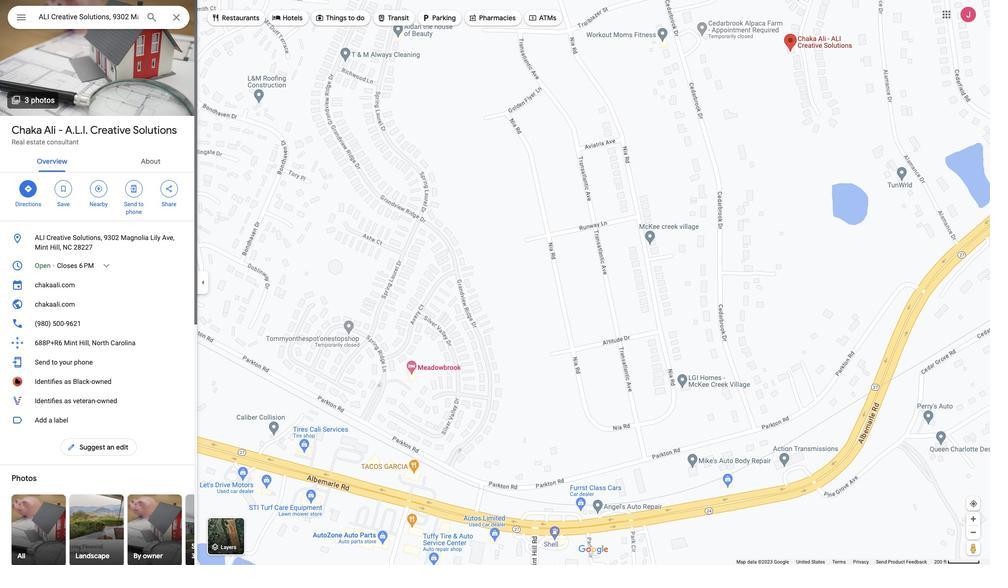 Task type: locate. For each thing, give the bounding box(es) containing it.
send inside send to phone
[[124, 201, 137, 208]]

ali
[[35, 234, 45, 242]]

0 horizontal spatial send
[[35, 359, 50, 367]]

chakaali.com link down show open hours for the week icon at left
[[0, 276, 197, 295]]

send left product
[[876, 560, 887, 565]]

a.l.i.
[[65, 124, 88, 137]]

0 vertical spatial mint
[[35, 244, 48, 251]]

hill,
[[50, 244, 61, 251], [79, 339, 90, 347]]

about
[[141, 157, 161, 166]]

688p+r6 mint hill, north carolina
[[35, 339, 136, 347]]

1 horizontal spatial hill,
[[79, 339, 90, 347]]

footer inside google maps element
[[737, 560, 935, 566]]

to for send to phone
[[138, 201, 144, 208]]

-
[[58, 124, 63, 137]]

hours image
[[12, 260, 23, 272]]

2 as from the top
[[64, 398, 71, 405]]

lily
[[150, 234, 161, 242]]

28227
[[74, 244, 93, 251]]

 search field
[[8, 6, 190, 31]]

1 horizontal spatial to
[[138, 201, 144, 208]]


[[211, 13, 220, 23]]

0 vertical spatial owned
[[91, 378, 111, 386]]

2 identifies from the top
[[35, 398, 62, 405]]

as for veteran-
[[64, 398, 71, 405]]

0 vertical spatial identifies
[[35, 378, 62, 386]]

1 vertical spatial phone
[[74, 359, 93, 367]]


[[59, 184, 68, 194]]

2 chakaali.com from the top
[[35, 301, 75, 309]]

landscape button
[[33, 495, 161, 566]]

1 horizontal spatial send
[[124, 201, 137, 208]]

mint
[[35, 244, 48, 251], [64, 339, 77, 347]]

tab list containing overview
[[0, 149, 197, 172]]

1 identifies from the top
[[35, 378, 62, 386]]

google maps element
[[0, 0, 990, 566]]


[[130, 184, 138, 194]]

to left share
[[138, 201, 144, 208]]

as left veteran-
[[64, 398, 71, 405]]

3 photos
[[25, 96, 55, 105]]

chakaali.com link up 9621
[[0, 295, 197, 314]]

footer
[[737, 560, 935, 566]]

hill, left nc
[[50, 244, 61, 251]]

creative up nc
[[46, 234, 71, 242]]

mint down ali
[[35, 244, 48, 251]]

chaka ali - a.l.i. creative solutions real estate consultant
[[12, 124, 177, 146]]

 atms
[[529, 13, 557, 23]]

to
[[348, 14, 355, 22], [138, 201, 144, 208], [52, 359, 58, 367]]

0 vertical spatial hill,
[[50, 244, 61, 251]]

send product feedback button
[[876, 560, 927, 566]]

1 vertical spatial hill,
[[79, 339, 90, 347]]

veteran-
[[73, 398, 97, 405]]

2 vertical spatial to
[[52, 359, 58, 367]]

1 chakaali.com from the top
[[35, 281, 75, 289]]

phone down 
[[126, 209, 142, 216]]

mint down 9621
[[64, 339, 77, 347]]

send to phone
[[124, 201, 144, 216]]

do
[[357, 14, 365, 22]]

transit
[[388, 14, 409, 22]]

 things to do
[[315, 13, 365, 23]]

None field
[[39, 11, 138, 23]]

hill, inside ali creative solutions, 9302 magnolia lily ave, mint hill, nc 28227
[[50, 244, 61, 251]]

1 as from the top
[[64, 378, 71, 386]]

to left your
[[52, 359, 58, 367]]

send
[[124, 201, 137, 208], [35, 359, 50, 367], [876, 560, 887, 565]]

send inside button
[[35, 359, 50, 367]]

hill, left north
[[79, 339, 90, 347]]

phone inside send to phone
[[126, 209, 142, 216]]

0 horizontal spatial hill,
[[50, 244, 61, 251]]

(980)
[[35, 320, 51, 328]]

tab list
[[0, 149, 197, 172]]

add a label
[[35, 417, 68, 425]]

states
[[812, 560, 825, 565]]

zoom out image
[[970, 530, 977, 537]]

0 vertical spatial phone
[[126, 209, 142, 216]]

creative right the a.l.i.
[[90, 124, 131, 137]]

chaka ali - a.l.i. creative solutions main content
[[0, 0, 240, 566]]

view
[[212, 543, 227, 551]]

send inside button
[[876, 560, 887, 565]]

 parking
[[422, 13, 456, 23]]

hill, inside button
[[79, 339, 90, 347]]

ft
[[944, 560, 947, 565]]

privacy
[[853, 560, 869, 565]]

0 horizontal spatial mint
[[35, 244, 48, 251]]

0 vertical spatial to
[[348, 14, 355, 22]]

footer containing map data ©2023 google
[[737, 560, 935, 566]]

chakaali.com down ⋅
[[35, 281, 75, 289]]

(980) 500-9621 button
[[0, 314, 197, 334]]

chakaali.com
[[35, 281, 75, 289], [35, 301, 75, 309]]

phone
[[126, 209, 142, 216], [74, 359, 93, 367]]

1 vertical spatial send
[[35, 359, 50, 367]]

to inside  things to do
[[348, 14, 355, 22]]

as left black-
[[64, 378, 71, 386]]

1 vertical spatial mint
[[64, 339, 77, 347]]

1 horizontal spatial creative
[[90, 124, 131, 137]]

actions for chaka ali - a.l.i. creative solutions region
[[0, 173, 197, 221]]

ave,
[[162, 234, 175, 242]]


[[165, 184, 173, 194]]

to for send to your phone
[[52, 359, 58, 367]]

1 vertical spatial as
[[64, 398, 71, 405]]

identifies up a
[[35, 398, 62, 405]]

1 vertical spatial identifies
[[35, 398, 62, 405]]

label
[[54, 417, 68, 425]]

copy address image
[[176, 235, 184, 243]]

1 horizontal spatial phone
[[126, 209, 142, 216]]

to inside send to your phone button
[[52, 359, 58, 367]]

show street view coverage image
[[967, 542, 981, 556]]

2 horizontal spatial to
[[348, 14, 355, 22]]

creative
[[90, 124, 131, 137], [46, 234, 71, 242]]

send down '688p+r6'
[[35, 359, 50, 367]]

by owner button
[[107, 495, 203, 566]]

1 vertical spatial creative
[[46, 234, 71, 242]]

mint inside ali creative solutions, 9302 magnolia lily ave, mint hill, nc 28227
[[35, 244, 48, 251]]

3
[[25, 96, 29, 105]]

0 vertical spatial send
[[124, 201, 137, 208]]

©2023
[[758, 560, 773, 565]]

 transit
[[377, 13, 409, 23]]

identifies down send to your phone
[[35, 378, 62, 386]]

owned for black-
[[91, 378, 111, 386]]

owned
[[91, 378, 111, 386], [97, 398, 117, 405]]

show open hours for the week image
[[102, 262, 111, 270]]

1 horizontal spatial mint
[[64, 339, 77, 347]]

restaurants
[[222, 14, 260, 22]]

6 pm
[[79, 262, 94, 270]]

send for send product feedback
[[876, 560, 887, 565]]

show your location image
[[970, 500, 978, 509]]

send down 
[[124, 201, 137, 208]]

chakaali.com for 2nd chakaali.com link from the bottom of the information for chaka ali - a.l.i. creative solutions 'region'
[[35, 281, 75, 289]]

1 vertical spatial owned
[[97, 398, 117, 405]]

2 horizontal spatial send
[[876, 560, 887, 565]]

1 chakaali.com link from the top
[[0, 276, 197, 295]]

owned down identifies as black-owned link
[[97, 398, 117, 405]]

1 vertical spatial chakaali.com
[[35, 301, 75, 309]]

chakaali.com link
[[0, 276, 197, 295], [0, 295, 197, 314]]

send product feedback
[[876, 560, 927, 565]]

0 horizontal spatial to
[[52, 359, 58, 367]]

owned down send to your phone button
[[91, 378, 111, 386]]

phone inside button
[[74, 359, 93, 367]]

688p+r6 mint hill, north carolina button
[[0, 334, 197, 353]]

2 vertical spatial send
[[876, 560, 887, 565]]

0 vertical spatial as
[[64, 378, 71, 386]]


[[469, 13, 477, 23]]


[[529, 13, 537, 23]]

to left do
[[348, 14, 355, 22]]

to inside send to phone
[[138, 201, 144, 208]]

identifies
[[35, 378, 62, 386], [35, 398, 62, 405]]

ali
[[44, 124, 56, 137]]

tab list inside chaka ali - a.l.i. creative solutions main content
[[0, 149, 197, 172]]

identifies for identifies as black-owned
[[35, 378, 62, 386]]

mint inside button
[[64, 339, 77, 347]]

map
[[737, 560, 746, 565]]


[[67, 443, 76, 453]]

pharmacies
[[479, 14, 516, 22]]

1 vertical spatial to
[[138, 201, 144, 208]]

chakaali.com up (980) 500-9621
[[35, 301, 75, 309]]

0 vertical spatial chakaali.com
[[35, 281, 75, 289]]

 suggest an edit
[[67, 443, 128, 453]]

360°
[[192, 552, 206, 561]]

open
[[35, 262, 51, 270]]

identifies as black-owned
[[35, 378, 111, 386]]

0 horizontal spatial phone
[[74, 359, 93, 367]]

terms
[[833, 560, 846, 565]]

overview button
[[29, 149, 75, 172]]

0 vertical spatial creative
[[90, 124, 131, 137]]

phone right your
[[74, 359, 93, 367]]


[[272, 13, 281, 23]]

0 horizontal spatial creative
[[46, 234, 71, 242]]



Task type: describe. For each thing, give the bounding box(es) containing it.
zoom in image
[[970, 516, 977, 523]]

save
[[57, 201, 70, 208]]

consultant
[[47, 138, 79, 146]]

200 ft button
[[935, 560, 980, 565]]

product
[[888, 560, 905, 565]]

identifies as veteran-owned
[[35, 398, 117, 405]]

ALI Creative Solutions, 9302 Magnolia Lily Ave, Mint Hill, NC 28227 field
[[8, 6, 190, 29]]

closes
[[57, 262, 77, 270]]

directions
[[15, 201, 41, 208]]

edit
[[116, 443, 128, 452]]

real
[[12, 138, 25, 146]]

 restaurants
[[211, 13, 260, 23]]

all
[[17, 552, 25, 561]]

things
[[326, 14, 347, 22]]

send for send to phone
[[124, 201, 137, 208]]

layers
[[221, 545, 236, 551]]

200
[[935, 560, 943, 565]]

photo of chaka ali - a.l.i. creative solutions image
[[0, 0, 197, 132]]

send for send to your phone
[[35, 359, 50, 367]]

owned for veteran-
[[97, 398, 117, 405]]

estate
[[26, 138, 45, 146]]

 hotels
[[272, 13, 303, 23]]

identifies for identifies as veteran-owned
[[35, 398, 62, 405]]

nc
[[63, 244, 72, 251]]

photos
[[12, 474, 37, 484]]

black-
[[73, 378, 91, 386]]

privacy button
[[853, 560, 869, 566]]

open ⋅ closes 6 pm
[[35, 262, 94, 270]]

information for chaka ali - a.l.i. creative solutions region
[[0, 227, 197, 411]]

street
[[192, 543, 211, 551]]


[[94, 184, 103, 194]]

map data ©2023 google
[[737, 560, 789, 565]]

add
[[35, 417, 47, 425]]

&
[[229, 543, 233, 551]]

photos
[[31, 96, 55, 105]]

solutions,
[[73, 234, 102, 242]]

nearby
[[89, 201, 108, 208]]

send to your phone button
[[0, 353, 197, 372]]


[[15, 11, 27, 24]]

collapse side panel image
[[198, 278, 208, 288]]

magnolia
[[121, 234, 149, 242]]

a
[[49, 417, 52, 425]]


[[24, 184, 33, 194]]

ali creative solutions, 9302 magnolia lily ave, mint hill, nc 28227
[[35, 234, 175, 251]]

about button
[[133, 149, 168, 172]]

carolina
[[111, 339, 136, 347]]

overview
[[37, 157, 67, 166]]

none field inside ali creative solutions, 9302 magnolia lily ave, mint hill, nc 28227 field
[[39, 11, 138, 23]]

google account: james peterson  
(james.peterson1902@gmail.com) image
[[961, 7, 976, 22]]


[[422, 13, 430, 23]]

200 ft
[[935, 560, 947, 565]]

united states
[[797, 560, 825, 565]]

ali creative solutions, 9302 magnolia lily ave, mint hill, nc 28227 button
[[0, 229, 197, 256]]

chaka
[[12, 124, 42, 137]]

suggest
[[80, 443, 105, 452]]

landscape
[[75, 552, 110, 561]]

as for black-
[[64, 378, 71, 386]]

2 chakaali.com link from the top
[[0, 295, 197, 314]]

real estate consultant button
[[12, 137, 79, 147]]

add a label button
[[0, 411, 197, 430]]

9621
[[66, 320, 81, 328]]

by
[[133, 552, 141, 561]]

688p+r6
[[35, 339, 62, 347]]

united
[[797, 560, 810, 565]]

creative inside the chaka ali - a.l.i. creative solutions real estate consultant
[[90, 124, 131, 137]]

 button
[[8, 6, 35, 31]]

solutions
[[133, 124, 177, 137]]

creative inside ali creative solutions, 9302 magnolia lily ave, mint hill, nc 28227
[[46, 234, 71, 242]]

google
[[774, 560, 789, 565]]

owner
[[143, 552, 163, 561]]

share
[[162, 201, 176, 208]]

an
[[107, 443, 114, 452]]

by owner
[[133, 552, 163, 561]]

terms button
[[833, 560, 846, 566]]

feedback
[[906, 560, 927, 565]]

chakaali.com for 1st chakaali.com link from the bottom of the information for chaka ali - a.l.i. creative solutions 'region'
[[35, 301, 75, 309]]

data
[[747, 560, 757, 565]]


[[315, 13, 324, 23]]

parking
[[432, 14, 456, 22]]


[[377, 13, 386, 23]]

9302
[[104, 234, 119, 242]]

your
[[59, 359, 72, 367]]

3 photos button
[[7, 92, 59, 109]]

all button
[[0, 495, 87, 566]]



Task type: vqa. For each thing, say whether or not it's contained in the screenshot.


